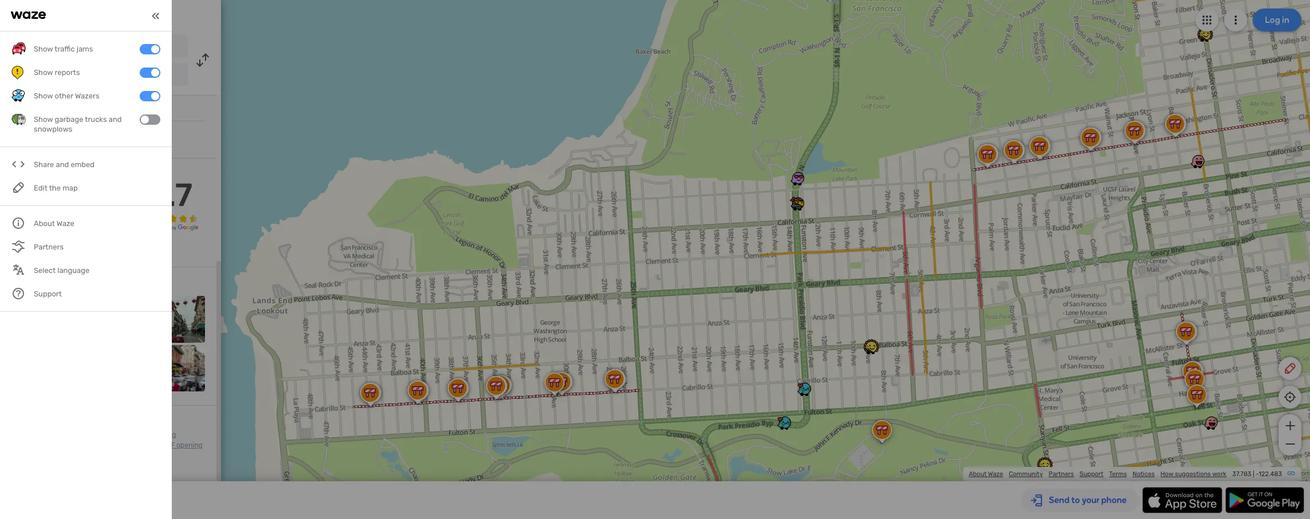 Task type: locate. For each thing, give the bounding box(es) containing it.
partners
[[1049, 471, 1074, 478]]

review summary
[[11, 167, 75, 177]]

sf inside chinatown, sf driving directions
[[144, 431, 152, 439]]

driving
[[68, 9, 103, 22]]

1 vertical spatial directions
[[11, 442, 43, 450]]

sf left driving
[[144, 431, 152, 439]]

chinatown,
[[106, 431, 142, 439], [129, 442, 165, 450]]

0 vertical spatial chinatown,
[[106, 431, 142, 439]]

san francisco
[[42, 42, 94, 52]]

0 horizontal spatial san
[[42, 42, 56, 52]]

1 vertical spatial sf
[[167, 442, 175, 450]]

chinatown, down driving
[[129, 442, 165, 450]]

about waze link
[[969, 471, 1003, 478]]

0 horizontal spatial directions
[[11, 442, 43, 450]]

reviews
[[34, 247, 63, 257]]

2
[[11, 210, 16, 220]]

0 vertical spatial san
[[42, 42, 56, 52]]

0 vertical spatial sf
[[144, 431, 152, 439]]

4
[[11, 191, 16, 201]]

community
[[1009, 471, 1043, 478]]

share and embed link
[[11, 153, 160, 177]]

chinatown, inside chinatown, sf driving directions
[[106, 431, 142, 439]]

driving directions
[[68, 9, 153, 22]]

terms link
[[1109, 471, 1127, 478]]

review
[[11, 167, 38, 177]]

8
[[11, 279, 17, 289]]

terms
[[1109, 471, 1127, 478]]

5 4 3 2 1
[[11, 182, 16, 229]]

code image
[[11, 158, 26, 172]]

hours
[[11, 452, 30, 460]]

|
[[1253, 471, 1255, 478]]

summary
[[40, 167, 75, 177]]

image 1 of chinatown, sf image
[[11, 296, 58, 343]]

sf inside chinatown, sf opening hours
[[167, 442, 175, 450]]

1 vertical spatial san
[[86, 72, 98, 80]]

support
[[1080, 471, 1104, 478]]

sf down driving
[[167, 442, 175, 450]]

support link
[[1080, 471, 1104, 478]]

san left francisco,
[[86, 72, 98, 80]]

0 horizontal spatial sf
[[144, 431, 152, 439]]

san
[[42, 42, 56, 52], [86, 72, 98, 80]]

chinatown, sf driving directions link
[[11, 431, 176, 450]]

show
[[11, 247, 32, 257]]

chinatown, sf opening hours
[[11, 442, 203, 460]]

1 horizontal spatial san
[[86, 72, 98, 80]]

location image
[[11, 68, 25, 81]]

driving
[[154, 431, 176, 439]]

notices link
[[1133, 471, 1155, 478]]

5
[[11, 182, 16, 192]]

chinatown, up chinatown, sf opening hours
[[106, 431, 142, 439]]

1 horizontal spatial sf
[[167, 442, 175, 450]]

directions up hours
[[11, 442, 43, 450]]

1 vertical spatial chinatown,
[[129, 442, 165, 450]]

zoom in image
[[1283, 419, 1298, 433]]

image 2 of chinatown, sf image
[[60, 296, 107, 343]]

how
[[1161, 471, 1174, 478]]

photos
[[19, 279, 45, 289]]

chinatown, inside chinatown, sf opening hours
[[129, 442, 165, 450]]

sf for driving
[[144, 431, 152, 439]]

8 photos
[[11, 279, 45, 289]]

sf
[[144, 431, 152, 439], [167, 442, 175, 450]]

directions
[[105, 9, 153, 22], [11, 442, 43, 450]]

san francisco button
[[33, 34, 188, 57]]

directions up san francisco button
[[105, 9, 153, 22]]

how suggestions work link
[[1161, 471, 1227, 478]]

about
[[969, 471, 987, 478]]

opening
[[177, 442, 203, 450]]

0 vertical spatial directions
[[105, 9, 153, 22]]

san left francisco on the top
[[42, 42, 56, 52]]

chinatown, sf opening hours link
[[11, 442, 203, 460]]

image 4 of chinatown, sf image
[[158, 296, 205, 343]]

work
[[1213, 471, 1227, 478]]



Task type: describe. For each thing, give the bounding box(es) containing it.
sf for opening
[[167, 442, 175, 450]]

chinatown
[[42, 70, 82, 80]]

partners link
[[1049, 471, 1074, 478]]

francisco
[[58, 42, 94, 52]]

share
[[34, 161, 54, 169]]

pencil image
[[1284, 362, 1297, 376]]

4.7
[[147, 176, 193, 214]]

current location image
[[11, 39, 25, 53]]

37.783
[[1233, 471, 1252, 478]]

chinatown, for opening
[[129, 442, 165, 450]]

directions inside chinatown, sf driving directions
[[11, 442, 43, 450]]

3
[[11, 201, 16, 210]]

americanchinatown.com
[[34, 135, 127, 144]]

san inside chinatown san francisco, ca, usa
[[86, 72, 98, 80]]

image 8 of chinatown, sf image
[[158, 345, 205, 392]]

1
[[11, 219, 15, 229]]

image 3 of chinatown, sf image
[[109, 296, 156, 343]]

show reviews
[[11, 247, 63, 257]]

francisco,
[[100, 72, 133, 80]]

notices
[[1133, 471, 1155, 478]]

about waze community partners support terms notices how suggestions work
[[969, 471, 1227, 478]]

share and embed
[[34, 161, 95, 169]]

122.483
[[1259, 471, 1282, 478]]

37.783 | -122.483
[[1233, 471, 1282, 478]]

chinatown, sf driving directions
[[11, 431, 176, 450]]

and
[[56, 161, 69, 169]]

suggestions
[[1175, 471, 1211, 478]]

link image
[[1287, 469, 1296, 478]]

waze
[[988, 471, 1003, 478]]

usa
[[147, 72, 161, 80]]

-
[[1256, 471, 1259, 478]]

zoom out image
[[1283, 438, 1298, 451]]

chinatown san francisco, ca, usa
[[42, 70, 161, 80]]

1 horizontal spatial directions
[[105, 9, 153, 22]]

san inside button
[[42, 42, 56, 52]]

chinatown, for driving
[[106, 431, 142, 439]]

ca,
[[135, 72, 145, 80]]

embed
[[71, 161, 95, 169]]

community link
[[1009, 471, 1043, 478]]



Task type: vqa. For each thing, say whether or not it's contained in the screenshot.
THE CHINATOWN, corresponding to Chinatown, SF opening hours
no



